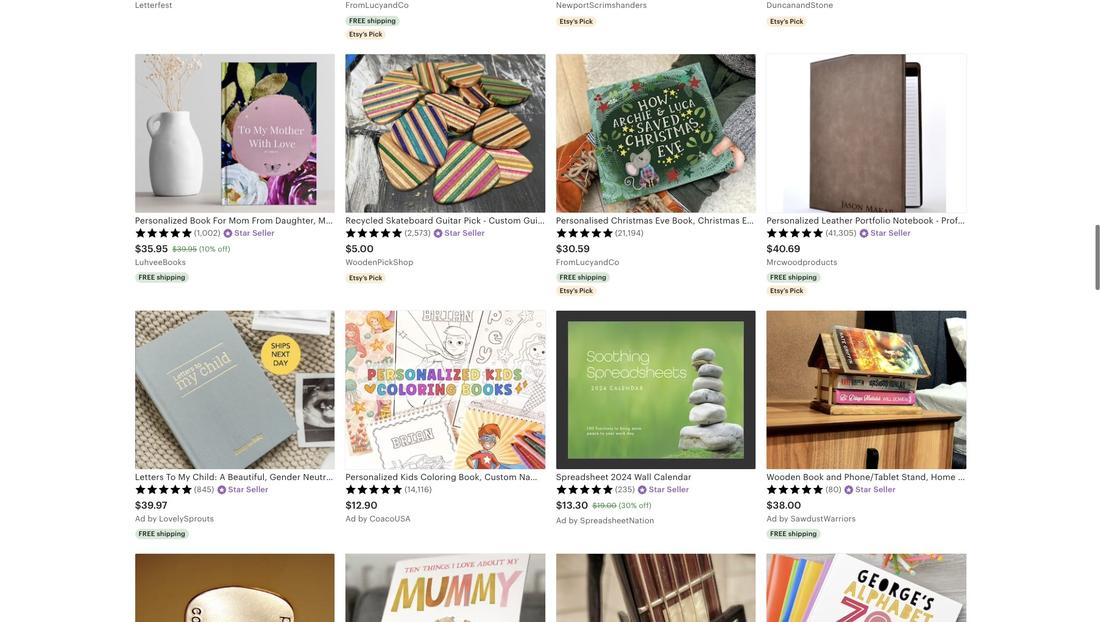 Task type: locate. For each thing, give the bounding box(es) containing it.
5 out of 5 stars image up 39.97
[[135, 485, 192, 494]]

wooden book and phone/tablet stand, home shaped bedside bookshelf, bookmark holder, decorative desktop accessories, gift for bookworms image
[[767, 311, 966, 469]]

(2,573)
[[405, 229, 431, 238]]

personalized guitar capo laser engraved image
[[556, 554, 756, 622]]

y down 13.30
[[574, 516, 578, 525]]

off) right (30%
[[639, 501, 652, 510]]

5 out of 5 stars image up 5.00
[[346, 228, 403, 238]]

y down 39.97
[[153, 514, 157, 523]]

b down 13.30
[[569, 516, 574, 525]]

reasons we love mommy - personalised softcover book, unique mother's day gift, read together children's story - 10 things we love about mum image
[[346, 554, 545, 622]]

$ 5.00 woodenpickshop
[[346, 243, 413, 267]]

seller right (1,002)
[[252, 229, 275, 238]]

star right (80)
[[856, 485, 872, 494]]

5 out of 5 stars image for 40.69
[[767, 228, 824, 238]]

0 vertical spatial off)
[[218, 245, 230, 253]]

$ inside $ 12.90 a d b y coacousa
[[346, 500, 352, 511]]

luhveebooks
[[135, 257, 186, 267]]

calendar
[[654, 472, 692, 482]]

y inside $ 12.90 a d b y coacousa
[[363, 514, 367, 523]]

(21,194)
[[615, 229, 644, 238]]

a for 12.90
[[346, 514, 351, 523]]

$
[[135, 243, 141, 255], [346, 243, 352, 255], [556, 243, 562, 255], [767, 243, 773, 255], [172, 245, 177, 253], [135, 500, 141, 511], [346, 500, 352, 511], [556, 500, 562, 511], [767, 500, 773, 511], [593, 501, 597, 510]]

b down 12.90
[[358, 514, 363, 523]]

d down 39.97
[[140, 514, 145, 523]]

off) inside '$ 13.30 $ 19.00 (30% off) a d b y spreadsheetnation'
[[639, 501, 652, 510]]

d for 38.00
[[772, 514, 777, 523]]

spreadsheet
[[556, 472, 609, 482]]

seller right the (845)
[[246, 485, 269, 494]]

(30%
[[619, 501, 637, 510]]

sawdustwarriors
[[791, 514, 856, 523]]

d down 13.30
[[561, 516, 567, 525]]

star seller right (2,573) at left top
[[445, 229, 485, 238]]

y inside $ 38.00 a d b y sawdustwarriors
[[784, 514, 789, 523]]

a inside '$ 13.30 $ 19.00 (30% off) a d b y spreadsheetnation'
[[556, 516, 562, 525]]

5 out of 5 stars image up 38.00
[[767, 485, 824, 494]]

$ inside $ 40.69 mrcwoodproducts
[[767, 243, 773, 255]]

$ inside $ 30.59 fromlucyandco
[[556, 243, 562, 255]]

off) for 13.30
[[639, 501, 652, 510]]

shipping for 38.00
[[788, 530, 817, 537]]

star seller right (1,002)
[[234, 229, 275, 238]]

star seller for 35.95
[[234, 229, 275, 238]]

5 out of 5 stars image for 12.90
[[346, 485, 403, 494]]

b for 12.90
[[358, 514, 363, 523]]

personalized book for mom from daughter, mom birthday gift, personalized gift for mom, sentimental gifts for mom, unique gift for mom, book image
[[135, 54, 335, 213]]

woodenpickshop
[[346, 257, 413, 267]]

y inside '$ 13.30 $ 19.00 (30% off) a d b y spreadsheetnation'
[[574, 516, 578, 525]]

a left the sawdustwarriors
[[767, 514, 772, 523]]

d down 12.90
[[351, 514, 356, 523]]

star down "wall"
[[649, 485, 665, 494]]

(80)
[[826, 485, 842, 494]]

letters to my child: a beautiful, gender neutral keepsake pregnancy journal and baby memory book for expecting parent(s). many color options image
[[135, 311, 335, 469]]

seller right (2,573) at left top
[[463, 229, 485, 238]]

off)
[[218, 245, 230, 253], [639, 501, 652, 510]]

star right (2,573) at left top
[[445, 229, 461, 238]]

$ inside $ 39.97 a d b y lovelysprouts
[[135, 500, 141, 511]]

a left coacousa
[[346, 514, 351, 523]]

seller right (80)
[[874, 485, 896, 494]]

39.97
[[141, 500, 167, 511]]

$ for 13.30
[[556, 500, 562, 511]]

d down 38.00
[[772, 514, 777, 523]]

star seller right the (845)
[[228, 485, 269, 494]]

a inside $ 12.90 a d b y coacousa
[[346, 514, 351, 523]]

off) inside $ 35.95 $ 39.95 (10% off) luhveebooks
[[218, 245, 230, 253]]

5 out of 5 stars image up 40.69
[[767, 228, 824, 238]]

$ inside $ 38.00 a d b y sawdustwarriors
[[767, 500, 773, 511]]

free for 39.97
[[139, 530, 155, 537]]

d
[[140, 514, 145, 523], [351, 514, 356, 523], [772, 514, 777, 523], [561, 516, 567, 525]]

star right the (845)
[[228, 485, 244, 494]]

$ 39.97 a d b y lovelysprouts
[[135, 500, 214, 523]]

free for 38.00
[[770, 530, 787, 537]]

(14,116)
[[405, 485, 432, 494]]

spreadsheetnation
[[580, 516, 654, 525]]

y
[[153, 514, 157, 523], [363, 514, 367, 523], [784, 514, 789, 523], [574, 516, 578, 525]]

13.30
[[562, 500, 588, 511]]

off) for 35.95
[[218, 245, 230, 253]]

d inside $ 38.00 a d b y sawdustwarriors
[[772, 514, 777, 523]]

shipping
[[367, 17, 396, 24], [157, 273, 185, 281], [578, 273, 607, 281], [788, 273, 817, 281], [157, 530, 185, 537], [788, 530, 817, 537]]

star
[[234, 229, 250, 238], [445, 229, 461, 238], [871, 229, 887, 238], [228, 485, 244, 494], [649, 485, 665, 494], [856, 485, 872, 494]]

star right (41,305)
[[871, 229, 887, 238]]

free shipping
[[349, 17, 396, 24], [139, 273, 185, 281], [560, 273, 607, 281], [770, 273, 817, 281], [139, 530, 185, 537], [770, 530, 817, 537]]

star seller right (80)
[[856, 485, 896, 494]]

1 vertical spatial fromlucyandco
[[556, 257, 619, 267]]

seller for 5.00
[[463, 229, 485, 238]]

(10%
[[199, 245, 216, 253]]

fromlucyandco
[[346, 1, 409, 10], [556, 257, 619, 267]]

d inside $ 39.97 a d b y lovelysprouts
[[140, 514, 145, 523]]

a left lovelysprouts
[[135, 514, 140, 523]]

b inside $ 38.00 a d b y sawdustwarriors
[[779, 514, 784, 523]]

star seller
[[234, 229, 275, 238], [445, 229, 485, 238], [871, 229, 911, 238], [228, 485, 269, 494], [649, 485, 689, 494], [856, 485, 896, 494]]

etsy's pick
[[560, 17, 593, 25], [770, 17, 803, 25], [349, 30, 382, 38], [349, 274, 382, 281], [560, 287, 593, 294], [770, 287, 803, 294]]

1 vertical spatial off)
[[639, 501, 652, 510]]

5 out of 5 stars image up 30.59 at the right top of the page
[[556, 228, 613, 238]]

b
[[148, 514, 153, 523], [358, 514, 363, 523], [779, 514, 784, 523], [569, 516, 574, 525]]

free shipping for 30.59
[[560, 273, 607, 281]]

y down 12.90
[[363, 514, 367, 523]]

b down 38.00
[[779, 514, 784, 523]]

1 horizontal spatial fromlucyandco
[[556, 257, 619, 267]]

35.95
[[141, 243, 168, 255]]

5 out of 5 stars image
[[135, 228, 192, 238], [346, 228, 403, 238], [556, 228, 613, 238], [767, 228, 824, 238], [135, 485, 192, 494], [346, 485, 403, 494], [556, 485, 613, 494], [767, 485, 824, 494]]

y for 38.00
[[784, 514, 789, 523]]

b inside $ 39.97 a d b y lovelysprouts
[[148, 514, 153, 523]]

5 out of 5 stars image up 12.90
[[346, 485, 403, 494]]

shipping for 40.69
[[788, 273, 817, 281]]

star for 39.97
[[228, 485, 244, 494]]

star for 38.00
[[856, 485, 872, 494]]

$ inside $ 5.00 woodenpickshop
[[346, 243, 352, 255]]

y down 38.00
[[784, 514, 789, 523]]

$ for 39.97
[[135, 500, 141, 511]]

d inside $ 12.90 a d b y coacousa
[[351, 514, 356, 523]]

a
[[135, 514, 140, 523], [346, 514, 351, 523], [767, 514, 772, 523], [556, 516, 562, 525]]

0 horizontal spatial off)
[[218, 245, 230, 253]]

spreadsheet 2024 wall calendar
[[556, 472, 692, 482]]

y inside $ 39.97 a d b y lovelysprouts
[[153, 514, 157, 523]]

a down spreadsheet
[[556, 516, 562, 525]]

star seller for 5.00
[[445, 229, 485, 238]]

star for 5.00
[[445, 229, 461, 238]]

$ for 5.00
[[346, 243, 352, 255]]

b down 39.97
[[148, 514, 153, 523]]

5 out of 5 stars image up "35.95"
[[135, 228, 192, 238]]

b inside $ 12.90 a d b y coacousa
[[358, 514, 363, 523]]

wall
[[634, 472, 652, 482]]

pick
[[579, 17, 593, 25], [790, 17, 803, 25], [369, 30, 382, 38], [369, 274, 382, 281], [579, 287, 593, 294], [790, 287, 803, 294]]

star seller right (41,305)
[[871, 229, 911, 238]]

star right (1,002)
[[234, 229, 250, 238]]

off) right (10% at the top of page
[[218, 245, 230, 253]]

5 out of 5 stars image for 30.59
[[556, 228, 613, 238]]

0 vertical spatial fromlucyandco
[[346, 1, 409, 10]]

$ 12.90 a d b y coacousa
[[346, 500, 411, 523]]

seller for 35.95
[[252, 229, 275, 238]]

seller
[[252, 229, 275, 238], [463, 229, 485, 238], [889, 229, 911, 238], [246, 485, 269, 494], [667, 485, 689, 494], [874, 485, 896, 494]]

etsy's
[[560, 17, 578, 25], [770, 17, 788, 25], [349, 30, 367, 38], [349, 274, 367, 281], [560, 287, 578, 294], [770, 287, 788, 294]]

0 horizontal spatial fromlucyandco
[[346, 1, 409, 10]]

$ 38.00 a d b y sawdustwarriors
[[767, 500, 856, 523]]

a for 39.97
[[135, 514, 140, 523]]

1 horizontal spatial off)
[[639, 501, 652, 510]]

personalised alphabet zoo story book - unique christmas gift for babies & young children – perfect xmas eve box or stocking filler image
[[767, 554, 966, 622]]

y for 39.97
[[153, 514, 157, 523]]

free
[[349, 17, 366, 24], [139, 273, 155, 281], [560, 273, 576, 281], [770, 273, 787, 281], [139, 530, 155, 537], [770, 530, 787, 537]]

a inside $ 39.97 a d b y lovelysprouts
[[135, 514, 140, 523]]

star for 35.95
[[234, 229, 250, 238]]

a inside $ 38.00 a d b y sawdustwarriors
[[767, 514, 772, 523]]



Task type: describe. For each thing, give the bounding box(es) containing it.
lovelysprouts
[[159, 514, 214, 523]]

5 out of 5 stars image down spreadsheet
[[556, 485, 613, 494]]

personalized kids coloring book, custom name coloring book for kids, personalized kids birthday gift, christmas gift, toddler activity book image
[[346, 311, 545, 469]]

shipping for 39.97
[[157, 530, 185, 537]]

2024
[[611, 472, 632, 482]]

$ for 38.00
[[767, 500, 773, 511]]

5 out of 5 stars image for 39.97
[[135, 485, 192, 494]]

d for 39.97
[[140, 514, 145, 523]]

newportscrimshanders
[[556, 1, 647, 10]]

b for 39.97
[[148, 514, 153, 523]]

free for 40.69
[[770, 273, 787, 281]]

y for 12.90
[[363, 514, 367, 523]]

$ for 30.59
[[556, 243, 562, 255]]

5 out of 5 stars image for 5.00
[[346, 228, 403, 238]]

star seller for 39.97
[[228, 485, 269, 494]]

bronze guitar pick for dad - perfect playable gift for dad image
[[135, 554, 335, 622]]

$ 30.59 fromlucyandco
[[556, 243, 619, 267]]

b inside '$ 13.30 $ 19.00 (30% off) a d b y spreadsheetnation'
[[569, 516, 574, 525]]

30.59
[[562, 243, 590, 255]]

$ 40.69 mrcwoodproducts
[[767, 243, 837, 267]]

(845)
[[194, 485, 214, 494]]

$ for 12.90
[[346, 500, 352, 511]]

5.00
[[352, 243, 374, 255]]

38.00
[[773, 500, 801, 511]]

b for 38.00
[[779, 514, 784, 523]]

free shipping for 40.69
[[770, 273, 817, 281]]

letterfest
[[135, 1, 172, 10]]

$ 13.30 $ 19.00 (30% off) a d b y spreadsheetnation
[[556, 500, 654, 525]]

seller for 38.00
[[874, 485, 896, 494]]

(1,002)
[[194, 229, 220, 238]]

personalized leather portfolio notebook - professional & stylish organizer (available in eight different colors) image
[[767, 54, 966, 213]]

star seller down calendar
[[649, 485, 689, 494]]

free shipping for 39.97
[[139, 530, 185, 537]]

5 out of 5 stars image for 38.00
[[767, 485, 824, 494]]

duncanandstone
[[767, 1, 833, 10]]

40.69
[[773, 243, 801, 255]]

shipping for 30.59
[[578, 273, 607, 281]]

d for 12.90
[[351, 514, 356, 523]]

seller right (41,305)
[[889, 229, 911, 238]]

seller down calendar
[[667, 485, 689, 494]]

$ for 35.95
[[135, 243, 141, 255]]

19.00
[[597, 501, 617, 510]]

a for 38.00
[[767, 514, 772, 523]]

star seller for 38.00
[[856, 485, 896, 494]]

d inside '$ 13.30 $ 19.00 (30% off) a d b y spreadsheetnation'
[[561, 516, 567, 525]]

(235)
[[615, 485, 635, 494]]

$ for 40.69
[[767, 243, 773, 255]]

seller for 39.97
[[246, 485, 269, 494]]

$ 35.95 $ 39.95 (10% off) luhveebooks
[[135, 243, 230, 267]]

(41,305)
[[826, 229, 857, 238]]

free for 30.59
[[560, 273, 576, 281]]

free shipping for 38.00
[[770, 530, 817, 537]]

personalised christmas eve book, christmas eve box filler gift, christmas eve story book for children, christmas stocking filler image
[[556, 54, 756, 213]]

12.90
[[352, 500, 378, 511]]

39.95
[[177, 245, 197, 253]]

coacousa
[[370, 514, 411, 523]]

spreadsheet 2024 wall calendar image
[[556, 311, 756, 469]]

recycled skateboard guitar pick - custom guitar pick - engraved guitar pick - wood guitar pick - personalized guitar pick image
[[346, 54, 545, 213]]

mrcwoodproducts
[[767, 257, 837, 267]]



Task type: vqa. For each thing, say whether or not it's contained in the screenshot.
$ 13.30 $ 19.00 (30% off) a d b y SpreadsheetNation
yes



